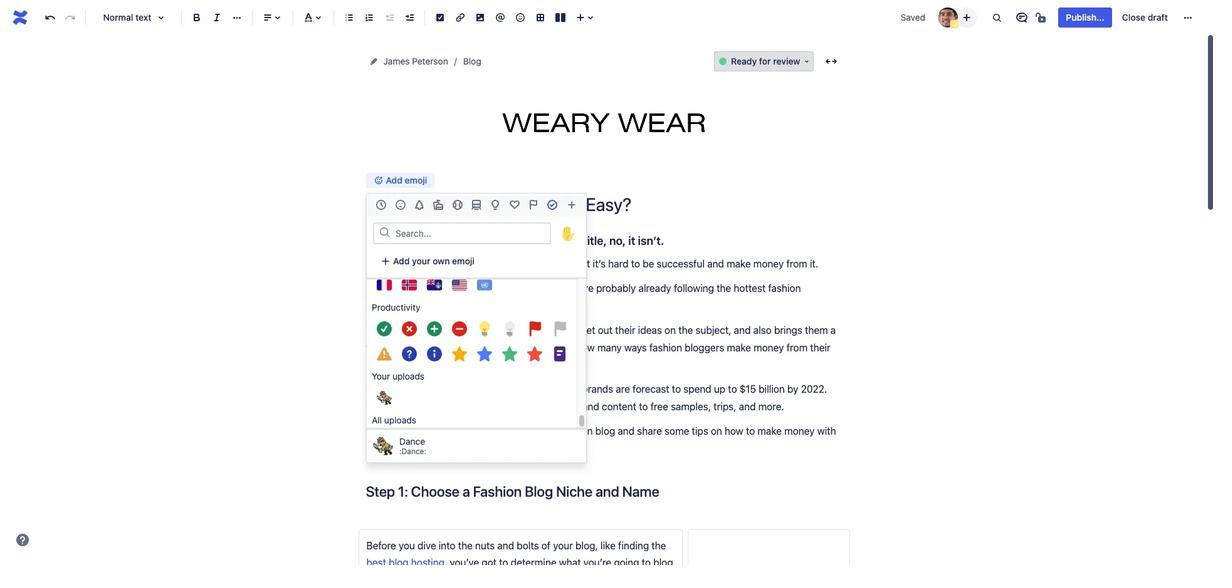 Task type: describe. For each thing, give the bounding box(es) containing it.
and up following
[[707, 258, 724, 270]]

blog,
[[576, 541, 598, 552]]

link image
[[453, 10, 468, 25]]

add for add your own emoji
[[393, 256, 410, 267]]

table image
[[533, 10, 548, 25]]

travel & places image
[[469, 198, 484, 213]]

blog for a
[[412, 258, 432, 270]]

subject,
[[696, 325, 732, 336]]

$15
[[740, 384, 756, 395]]

a left :flag_on: image
[[521, 325, 526, 336]]

0 horizontal spatial blog
[[463, 56, 481, 66]]

close draft
[[1122, 12, 1168, 23]]

all
[[372, 415, 382, 426]]

Blog post title text field
[[366, 194, 842, 215]]

saved
[[901, 12, 926, 23]]

1 horizontal spatial their
[[810, 342, 831, 353]]

fashion inside in this article, we'll show you how to start a fashion blog and share some tips on how to make money with it.
[[560, 426, 593, 437]]

forecast
[[633, 384, 669, 395]]

activity image
[[450, 198, 465, 213]]

if you're passionate about fashion and style, you're probably already following the hottest fashion bloggers and influencers on instagram.
[[366, 283, 804, 311]]

emoji picker dialog
[[366, 0, 587, 463]]

:note: image
[[552, 347, 567, 362]]

action item image
[[433, 10, 448, 25]]

find and replace image
[[990, 10, 1005, 25]]

bullet list ⌘⇧8 image
[[342, 10, 357, 25]]

blog for fashion
[[410, 325, 430, 336]]

:light_bulb_on: image
[[477, 322, 492, 337]]

blog link
[[463, 54, 481, 69]]

it's
[[593, 258, 606, 270]]

own
[[433, 256, 450, 267]]

you inside in this article, we'll show you how to start a fashion blog and share some tips on how to make money with it.
[[477, 426, 494, 437]]

:united_nations: image
[[477, 278, 492, 293]]

add emoji button
[[366, 173, 435, 188]]

see
[[558, 342, 574, 353]]

step 1: choose a fashion blog niche and name
[[366, 484, 659, 501]]

update header image button
[[559, 107, 650, 138]]

undo ⌘z image
[[43, 10, 58, 25]]

starting a blog today is pretty straightforward, but it's hard to be successful and make money from it.
[[366, 258, 818, 270]]

fashion inside , fashion and style brands are forecast to spend up to $15 billion by 2022. they spend on everything from promoted posts and content to free samples, trips, and more.
[[503, 384, 536, 395]]

show
[[451, 426, 475, 437]]

layouts image
[[553, 10, 568, 25]]

emojis actions and list panel tab panel
[[367, 0, 586, 455]]

nature image
[[412, 198, 427, 213]]

normal text button
[[91, 4, 176, 31]]

frequent image
[[374, 198, 389, 213]]

:question_mark: image
[[402, 347, 417, 362]]

draft
[[1148, 12, 1168, 23]]

normal
[[103, 12, 133, 23]]

influencers
[[427, 300, 477, 311]]

today
[[434, 258, 460, 270]]

a
[[366, 325, 372, 336]]

no restrictions image
[[1035, 10, 1050, 25]]

before you dive into the nuts and bolts of your blog, like finding the
[[367, 541, 669, 552]]

promoted
[[509, 401, 553, 412]]

your inside button
[[412, 256, 431, 267]]

0 vertical spatial from
[[787, 258, 808, 270]]

emoji image
[[513, 10, 528, 25]]

to right skip
[[477, 234, 488, 248]]

to down your uploads
[[414, 384, 423, 395]]

dance
[[399, 436, 425, 447]]

from inside , fashion and style brands are forecast to spend up to $15 billion by 2022. they spend on everything from promoted posts and content to free samples, trips, and more.
[[485, 401, 506, 412]]

choose
[[411, 484, 460, 501]]

are
[[616, 384, 630, 395]]

update header image
[[562, 127, 646, 137]]

hard
[[608, 258, 629, 270]]

some
[[665, 426, 689, 437]]

no,
[[609, 234, 626, 248]]

provides
[[433, 325, 471, 336]]

peterson
[[412, 56, 448, 66]]

add for add emoji
[[386, 175, 403, 186]]

add your own emoji
[[393, 256, 475, 267]]

answer
[[510, 234, 549, 248]]

:red_star: image
[[527, 347, 542, 362]]

surprised
[[501, 342, 544, 353]]

move this blog image
[[368, 56, 378, 66]]

:warning: image
[[377, 347, 392, 362]]

they
[[366, 401, 388, 412]]

money inside in this article, we'll show you how to start a fashion blog and share some tips on how to make money with it.
[[784, 426, 815, 437]]

and right niche
[[596, 484, 619, 501]]

according to
[[366, 384, 426, 395]]

opportunities.
[[395, 342, 457, 353]]

:check_mark: image
[[377, 322, 392, 337]]

close
[[1122, 12, 1146, 23]]

dive
[[418, 541, 436, 552]]

Main content area, start typing to enter text. text field
[[358, 234, 850, 566]]

add emoji
[[386, 175, 427, 186]]

following
[[674, 283, 714, 294]]

1 horizontal spatial be
[[643, 258, 654, 270]]

ton
[[366, 342, 381, 353]]

bold ⌘b image
[[189, 10, 204, 25]]

before
[[367, 541, 396, 552]]

on inside the if you're passionate about fashion and style, you're probably already following the hottest fashion bloggers and influencers on instagram.
[[480, 300, 491, 311]]

productivity image
[[545, 198, 560, 213]]

james
[[383, 56, 410, 66]]

if for if you're passionate about fashion and style, you're probably already following the hottest fashion bloggers and influencers on instagram.
[[366, 283, 372, 294]]

we'll
[[428, 426, 449, 437]]

fashion up instagram.
[[485, 283, 517, 294]]

billion
[[759, 384, 785, 395]]

james peterson link
[[383, 54, 448, 69]]

numbered list ⌘⇧7 image
[[362, 10, 377, 25]]

finding
[[618, 541, 649, 552]]

with inside in this article, we'll show you how to start a fashion blog and share some tips on how to make money with it.
[[817, 426, 836, 437]]

a right choose
[[463, 484, 470, 501]]

of inside a fashion blog provides them with a platform to get out their ideas on the subject, and also brings them a ton of opportunities. you'd be surprised to see how many ways fashion bloggers make money from their blogs.
[[383, 342, 392, 353]]

blog inside main content area, start typing to enter text. text field
[[525, 484, 553, 501]]

0 vertical spatial make
[[727, 258, 751, 270]]

dance :dance:
[[399, 436, 426, 457]]

and down the $15
[[739, 401, 756, 412]]

and down brands
[[583, 401, 599, 412]]

to left free
[[639, 401, 648, 412]]

publish... button
[[1059, 8, 1112, 28]]

james peterson
[[383, 56, 448, 66]]

more image
[[1181, 10, 1196, 25]]

all uploads image
[[564, 198, 579, 213]]

italic ⌘i image
[[209, 10, 224, 25]]

on inside a fashion blog provides them with a platform to get out their ideas on the subject, and also brings them a ton of opportunities. you'd be surprised to see how many ways fashion bloggers make money from their blogs.
[[665, 325, 676, 336]]

:raised_hand: image
[[561, 226, 576, 241]]

ideas
[[638, 325, 662, 336]]

2 you're from the left
[[566, 283, 594, 294]]

content
[[602, 401, 636, 412]]

0 horizontal spatial how
[[496, 426, 515, 437]]

add your own emoji button
[[373, 251, 482, 272]]

pretty
[[472, 258, 499, 270]]

:minus: image
[[452, 322, 467, 337]]

it. inside in this article, we'll show you how to start a fashion blog and share some tips on how to make money with it.
[[366, 443, 374, 454]]

the right finding
[[652, 541, 666, 552]]

to left see
[[546, 342, 555, 353]]

and right nuts
[[497, 541, 514, 552]]

image
[[622, 127, 646, 137]]

by
[[788, 384, 799, 395]]

and inside in this article, we'll show you how to start a fashion blog and share some tips on how to make money with it.
[[618, 426, 635, 437]]

a up :flag_sj: icon
[[404, 258, 409, 270]]

align left image
[[260, 10, 275, 25]]

like
[[601, 541, 616, 552]]

about
[[456, 283, 482, 294]]

bolts
[[517, 541, 539, 552]]

into
[[439, 541, 456, 552]]

from inside a fashion blog provides them with a platform to get out their ideas on the subject, and also brings them a ton of opportunities. you'd be surprised to see how many ways fashion bloggers make money from their blogs.
[[787, 342, 808, 353]]

already
[[639, 283, 671, 294]]

:flag_off: image
[[552, 322, 567, 337]]

a inside in this article, we'll show you how to start a fashion blog and share some tips on how to make money with it.
[[552, 426, 558, 437]]

out
[[598, 325, 613, 336]]

to right the hard
[[631, 258, 640, 270]]

2 them from the left
[[805, 325, 828, 336]]

niche
[[556, 484, 593, 501]]



Task type: locate. For each thing, give the bounding box(es) containing it.
blog
[[463, 56, 481, 66], [525, 484, 553, 501]]

0 vertical spatial blog
[[463, 56, 481, 66]]

name
[[622, 484, 659, 501]]

your inside main content area, start typing to enter text. text field
[[553, 541, 573, 552]]

fashion right a
[[375, 325, 408, 336]]

2022.
[[801, 384, 827, 395]]

posts
[[555, 401, 580, 412]]

:plus: image
[[427, 322, 442, 337]]

blog left niche
[[525, 484, 553, 501]]

the left subject,
[[679, 325, 693, 336]]

bloggers inside a fashion blog provides them with a platform to get out their ideas on the subject, and also brings them a ton of opportunities. you'd be surprised to see how many ways fashion bloggers make money from their blogs.
[[685, 342, 724, 353]]

your left 'own'
[[412, 256, 431, 267]]

you'd
[[460, 342, 485, 353]]

be left :green_star: 'image'
[[487, 342, 499, 353]]

you're down 'but'
[[566, 283, 594, 294]]

add image, video, or file image
[[473, 10, 488, 25]]

make
[[727, 258, 751, 270], [727, 342, 751, 353], [758, 426, 782, 437]]

0 vertical spatial uploads
[[393, 371, 425, 382]]

uploads for your uploads
[[393, 371, 425, 382]]

ways
[[624, 342, 647, 353]]

0 vertical spatial it.
[[810, 258, 818, 270]]

also
[[753, 325, 772, 336]]

indent tab image
[[402, 10, 417, 25]]

if for if you wanted to skip to the answer in the title, no, it isn't.
[[366, 234, 373, 248]]

people image
[[393, 198, 408, 213]]

bloggers down :flag_mf: image
[[366, 300, 405, 311]]

:light_bulb_off: image
[[502, 322, 517, 337]]

the inside the if you're passionate about fashion and style, you're probably already following the hottest fashion bloggers and influencers on instagram.
[[717, 283, 731, 294]]

a right start
[[552, 426, 558, 437]]

1 vertical spatial your
[[553, 541, 573, 552]]

2 horizontal spatial you
[[477, 426, 494, 437]]

1 horizontal spatial how
[[576, 342, 595, 353]]

money inside a fashion blog provides them with a platform to get out their ideas on the subject, and also brings them a ton of opportunities. you'd be surprised to see how many ways fashion bloggers make money from their blogs.
[[754, 342, 784, 353]]

free
[[651, 401, 668, 412]]

header
[[593, 127, 620, 137]]

0 vertical spatial if
[[366, 234, 373, 248]]

you're up productivity at the bottom
[[374, 283, 402, 294]]

of right ton
[[383, 342, 392, 353]]

and up instagram.
[[520, 283, 537, 294]]

1 vertical spatial money
[[754, 342, 784, 353]]

and left style
[[539, 384, 556, 395]]

money down also
[[754, 342, 784, 353]]

productivity
[[372, 302, 420, 313]]

0 horizontal spatial it.
[[366, 443, 374, 454]]

0 vertical spatial you
[[376, 234, 395, 248]]

be
[[643, 258, 654, 270], [487, 342, 499, 353]]

on up we'll
[[421, 401, 433, 412]]

1 you're from the left
[[374, 283, 402, 294]]

1 horizontal spatial blog
[[525, 484, 553, 501]]

probably
[[596, 283, 636, 294]]

0 horizontal spatial you
[[376, 234, 395, 248]]

bloggers inside the if you're passionate about fashion and style, you're probably already following the hottest fashion bloggers and influencers on instagram.
[[366, 300, 405, 311]]

confluence image
[[10, 8, 30, 28]]

to down the $15
[[746, 426, 755, 437]]

outdent ⇧tab image
[[382, 10, 397, 25]]

:dance: image
[[377, 391, 392, 406]]

fashion down posts
[[560, 426, 593, 437]]

add inside popup button
[[386, 175, 403, 186]]

0 vertical spatial of
[[383, 342, 392, 353]]

1 horizontal spatial your
[[553, 541, 573, 552]]

:flag_um: image
[[452, 278, 467, 293]]

your left blog,
[[553, 541, 573, 552]]

0 horizontal spatial bloggers
[[366, 300, 405, 311]]

:green_star: image
[[502, 347, 517, 362]]

you left dive
[[399, 541, 415, 552]]

if inside the if you're passionate about fashion and style, you're probably already following the hottest fashion bloggers and influencers on instagram.
[[366, 283, 372, 294]]

if up starting
[[366, 234, 373, 248]]

this
[[377, 426, 393, 437]]

how down get
[[576, 342, 595, 353]]

all uploads
[[372, 415, 416, 426]]

:flag_sj: image
[[402, 278, 417, 293]]

normal text
[[103, 12, 151, 23]]

trips,
[[714, 401, 737, 412]]

0 horizontal spatial emoji
[[405, 175, 427, 186]]

you're
[[374, 283, 402, 294], [566, 283, 594, 294]]

help image
[[15, 533, 30, 548]]

and
[[707, 258, 724, 270], [520, 283, 537, 294], [408, 300, 425, 311], [734, 325, 751, 336], [539, 384, 556, 395], [583, 401, 599, 412], [739, 401, 756, 412], [618, 426, 635, 437], [596, 484, 619, 501], [497, 541, 514, 552]]

spend up all uploads
[[391, 401, 419, 412]]

update
[[562, 127, 591, 137]]

uploads for all uploads
[[384, 415, 416, 426]]

bloggers down subject,
[[685, 342, 724, 353]]

fashion right ,
[[503, 384, 536, 395]]

starting
[[366, 258, 402, 270]]

spend up samples,
[[684, 384, 712, 395]]

how down trips,
[[725, 426, 744, 437]]

is
[[462, 258, 469, 270]]

successful
[[657, 258, 705, 270]]

share
[[637, 426, 662, 437]]

:flag_ta: image
[[427, 278, 442, 293]]

1 vertical spatial you
[[477, 426, 494, 437]]

isn't.
[[638, 234, 664, 248]]

with
[[499, 325, 518, 336], [817, 426, 836, 437]]

everything
[[435, 401, 483, 412]]

:dance:
[[399, 447, 426, 457]]

on down :united_nations: icon
[[480, 300, 491, 311]]

1 vertical spatial make
[[727, 342, 751, 353]]

0 horizontal spatial your
[[412, 256, 431, 267]]

and left also
[[734, 325, 751, 336]]

on right tips
[[711, 426, 722, 437]]

your
[[372, 371, 390, 382]]

it
[[629, 234, 635, 248]]

:dance: image
[[373, 436, 393, 457], [373, 436, 393, 457]]

on inside , fashion and style brands are forecast to spend up to $15 billion by 2022. they spend on everything from promoted posts and content to free samples, trips, and more.
[[421, 401, 433, 412]]

be inside a fashion blog provides them with a platform to get out their ideas on the subject, and also brings them a ton of opportunities. you'd be surprised to see how many ways fashion bloggers make money from their blogs.
[[487, 342, 499, 353]]

fashion down 'ideas'
[[650, 342, 682, 353]]

instagram.
[[493, 300, 541, 311]]

their up ways
[[615, 325, 636, 336]]

step
[[366, 484, 395, 501]]

:info: image
[[427, 347, 442, 362]]

you up starting
[[376, 234, 395, 248]]

to right :flag_off: icon
[[569, 325, 578, 336]]

spend
[[684, 384, 712, 395], [391, 401, 419, 412]]

style
[[558, 384, 579, 395]]

1 vertical spatial spend
[[391, 401, 419, 412]]

your uploads
[[372, 371, 425, 382]]

uploads up the article,
[[384, 415, 416, 426]]

:blue_star: image
[[477, 347, 492, 362]]

you right show
[[477, 426, 494, 437]]

money
[[754, 258, 784, 270], [754, 342, 784, 353], [784, 426, 815, 437]]

1 if from the top
[[366, 234, 373, 248]]

samples,
[[671, 401, 711, 412]]

on
[[480, 300, 491, 311], [665, 325, 676, 336], [421, 401, 433, 412], [711, 426, 722, 437]]

start
[[529, 426, 550, 437]]

on right 'ideas'
[[665, 325, 676, 336]]

be down isn't.
[[643, 258, 654, 270]]

1 vertical spatial it.
[[366, 443, 374, 454]]

uploads
[[393, 371, 425, 382], [384, 415, 416, 426]]

0 vertical spatial add
[[386, 175, 403, 186]]

them up you'd
[[474, 325, 497, 336]]

you for dive
[[399, 541, 415, 552]]

1 vertical spatial emoji
[[452, 256, 475, 267]]

of right bolts
[[542, 541, 551, 552]]

of
[[383, 342, 392, 353], [542, 541, 551, 552]]

with down 2022.
[[817, 426, 836, 437]]

brands
[[582, 384, 613, 395]]

1 horizontal spatial you
[[399, 541, 415, 552]]

your
[[412, 256, 431, 267], [553, 541, 573, 552]]

a right 'brings'
[[831, 325, 836, 336]]

, fashion and style brands are forecast to spend up to $15 billion by 2022. they spend on everything from promoted posts and content to free samples, trips, and more.
[[366, 384, 830, 412]]

1 vertical spatial blog
[[410, 325, 430, 336]]

with inside a fashion blog provides them with a platform to get out their ideas on the subject, and also brings them a ton of opportunities. you'd be surprised to see how many ways fashion bloggers make money from their blogs.
[[499, 325, 518, 336]]

their
[[615, 325, 636, 336], [810, 342, 831, 353]]

0 vertical spatial spend
[[684, 384, 712, 395]]

1:
[[398, 484, 408, 501]]

blogs.
[[366, 359, 393, 371]]

1 horizontal spatial it.
[[810, 258, 818, 270]]

a
[[404, 258, 409, 270], [521, 325, 526, 336], [831, 325, 836, 336], [552, 426, 558, 437], [463, 484, 470, 501]]

0 vertical spatial their
[[615, 325, 636, 336]]

fashion right hottest
[[768, 283, 801, 294]]

how inside a fashion blog provides them with a platform to get out their ideas on the subject, and also brings them a ton of opportunities. you'd be surprised to see how many ways fashion bloggers make money from their blogs.
[[576, 342, 595, 353]]

make down more.
[[758, 426, 782, 437]]

the right in
[[563, 234, 581, 248]]

1 horizontal spatial you're
[[566, 283, 594, 294]]

emoji down skip
[[452, 256, 475, 267]]

the
[[491, 234, 508, 248], [563, 234, 581, 248], [717, 283, 731, 294], [679, 325, 693, 336], [458, 541, 473, 552], [652, 541, 666, 552]]

add
[[386, 175, 403, 186], [393, 256, 410, 267]]

2 vertical spatial make
[[758, 426, 782, 437]]

blog left 'own'
[[412, 258, 432, 270]]

:raised_hand: image
[[557, 222, 580, 245]]

add inside button
[[393, 256, 410, 267]]

invite to edit image
[[960, 10, 975, 25]]

get
[[581, 325, 595, 336]]

1 vertical spatial their
[[810, 342, 831, 353]]

1 vertical spatial bloggers
[[685, 342, 724, 353]]

and inside a fashion blog provides them with a platform to get out their ideas on the subject, and also brings them a ton of opportunities. you'd be surprised to see how many ways fashion bloggers make money from their blogs.
[[734, 325, 751, 336]]

1 horizontal spatial bloggers
[[685, 342, 724, 353]]

add up :flag_sj: icon
[[393, 256, 410, 267]]

0 horizontal spatial of
[[383, 342, 392, 353]]

mention image
[[493, 10, 508, 25]]

make down subject,
[[727, 342, 751, 353]]

0 vertical spatial with
[[499, 325, 518, 336]]

a fashion blog provides them with a platform to get out their ideas on the subject, and also brings them a ton of opportunities. you'd be surprised to see how many ways fashion bloggers make money from their blogs.
[[366, 325, 839, 371]]

2 horizontal spatial how
[[725, 426, 744, 437]]

emoji inside popup button
[[405, 175, 427, 186]]

1 horizontal spatial spend
[[684, 384, 712, 395]]

more formatting image
[[230, 10, 245, 25]]

objects image
[[488, 198, 503, 213]]

blog right peterson
[[463, 56, 481, 66]]

make page full-width image
[[824, 54, 839, 69]]

with up surprised
[[499, 325, 518, 336]]

add right add emoji image
[[386, 175, 403, 186]]

you for wanted
[[376, 234, 395, 248]]

1 them from the left
[[474, 325, 497, 336]]

make inside in this article, we'll show you how to start a fashion blog and share some tips on how to make money with it.
[[758, 426, 782, 437]]

2 if from the top
[[366, 283, 372, 294]]

food & drink image
[[431, 198, 446, 213]]

make up hottest
[[727, 258, 751, 270]]

1 horizontal spatial emoji
[[452, 256, 475, 267]]

0 horizontal spatial you're
[[374, 283, 402, 294]]

to up samples,
[[672, 384, 681, 395]]

2 vertical spatial money
[[784, 426, 815, 437]]

flags image
[[526, 198, 541, 213]]

but
[[575, 258, 590, 270]]

1 vertical spatial uploads
[[384, 415, 416, 426]]

:flag_on: image
[[527, 322, 542, 337]]

0 vertical spatial emoji
[[405, 175, 427, 186]]

the up pretty
[[491, 234, 508, 248]]

1 vertical spatial if
[[366, 283, 372, 294]]

title,
[[583, 234, 607, 248]]

in
[[551, 234, 561, 248]]

:yellow_star: image
[[452, 347, 467, 362]]

up
[[714, 384, 726, 395]]

2 vertical spatial from
[[485, 401, 506, 412]]

0 horizontal spatial spend
[[391, 401, 419, 412]]

1 vertical spatial add
[[393, 256, 410, 267]]

Emoji name field
[[392, 224, 550, 242]]

1 vertical spatial from
[[787, 342, 808, 353]]

blog inside in this article, we'll show you how to start a fashion blog and share some tips on how to make money with it.
[[596, 426, 615, 437]]

if you wanted to skip to the answer in the title, no, it isn't.
[[366, 234, 667, 248]]

1 vertical spatial with
[[817, 426, 836, 437]]

0 horizontal spatial with
[[499, 325, 518, 336]]

1 vertical spatial be
[[487, 342, 499, 353]]

hottest
[[734, 283, 766, 294]]

redo ⌘⇧z image
[[63, 10, 78, 25]]

0 horizontal spatial be
[[487, 342, 499, 353]]

:flag_mf: image
[[377, 278, 392, 293]]

how
[[576, 342, 595, 353], [496, 426, 515, 437], [725, 426, 744, 437]]

brings
[[774, 325, 803, 336]]

skip
[[453, 234, 475, 248]]

emoji inside button
[[452, 256, 475, 267]]

blog up the opportunities.
[[410, 325, 430, 336]]

their up 2022.
[[810, 342, 831, 353]]

0 vertical spatial blog
[[412, 258, 432, 270]]

blog down content
[[596, 426, 615, 437]]

add emoji image
[[373, 176, 383, 186]]

platform
[[529, 325, 567, 336]]

2 vertical spatial you
[[399, 541, 415, 552]]

publish...
[[1066, 12, 1105, 23]]

symbols image
[[507, 198, 522, 213]]

in
[[366, 426, 374, 437]]

money up hottest
[[754, 258, 784, 270]]

on inside in this article, we'll show you how to start a fashion blog and share some tips on how to make money with it.
[[711, 426, 722, 437]]

1 vertical spatial of
[[542, 541, 551, 552]]

emoji
[[405, 175, 427, 186], [452, 256, 475, 267]]

0 horizontal spatial their
[[615, 325, 636, 336]]

style,
[[539, 283, 563, 294]]

the left hottest
[[717, 283, 731, 294]]

how left start
[[496, 426, 515, 437]]

fashion
[[473, 484, 522, 501]]

0 vertical spatial your
[[412, 256, 431, 267]]

more.
[[759, 401, 784, 412]]

1 horizontal spatial of
[[542, 541, 551, 552]]

choose an emoji category tab list
[[367, 194, 586, 216]]

and down passionate
[[408, 300, 425, 311]]

comment icon image
[[1015, 10, 1030, 25]]

0 vertical spatial bloggers
[[366, 300, 405, 311]]

confluence image
[[10, 8, 30, 28]]

2 vertical spatial blog
[[596, 426, 615, 437]]

0 horizontal spatial them
[[474, 325, 497, 336]]

make inside a fashion blog provides them with a platform to get out their ideas on the subject, and also brings them a ton of opportunities. you'd be surprised to see how many ways fashion bloggers make money from their blogs.
[[727, 342, 751, 353]]

them right 'brings'
[[805, 325, 828, 336]]

1 horizontal spatial with
[[817, 426, 836, 437]]

according
[[366, 384, 412, 395]]

uploads up "according to"
[[393, 371, 425, 382]]

article,
[[395, 426, 426, 437]]

emoji up nature image
[[405, 175, 427, 186]]

to left start
[[517, 426, 527, 437]]

to left skip
[[439, 234, 450, 248]]

to right up
[[728, 384, 737, 395]]

many
[[597, 342, 622, 353]]

1 horizontal spatial them
[[805, 325, 828, 336]]

the inside a fashion blog provides them with a platform to get out their ideas on the subject, and also brings them a ton of opportunities. you'd be surprised to see how many ways fashion bloggers make money from their blogs.
[[679, 325, 693, 336]]

:cross_mark: image
[[402, 322, 417, 337]]

blog inside a fashion blog provides them with a platform to get out their ideas on the subject, and also brings them a ton of opportunities. you'd be surprised to see how many ways fashion bloggers make money from their blogs.
[[410, 325, 430, 336]]

wanted
[[398, 234, 437, 248]]

0 vertical spatial be
[[643, 258, 654, 270]]

if
[[366, 234, 373, 248], [366, 283, 372, 294]]

and left share
[[618, 426, 635, 437]]

0 vertical spatial money
[[754, 258, 784, 270]]

1 vertical spatial blog
[[525, 484, 553, 501]]

james peterson image
[[938, 8, 958, 28]]

if left :flag_mf: image
[[366, 283, 372, 294]]

the right into
[[458, 541, 473, 552]]

money down by
[[784, 426, 815, 437]]

close draft button
[[1115, 8, 1176, 28]]



Task type: vqa. For each thing, say whether or not it's contained in the screenshot.
Update header image
yes



